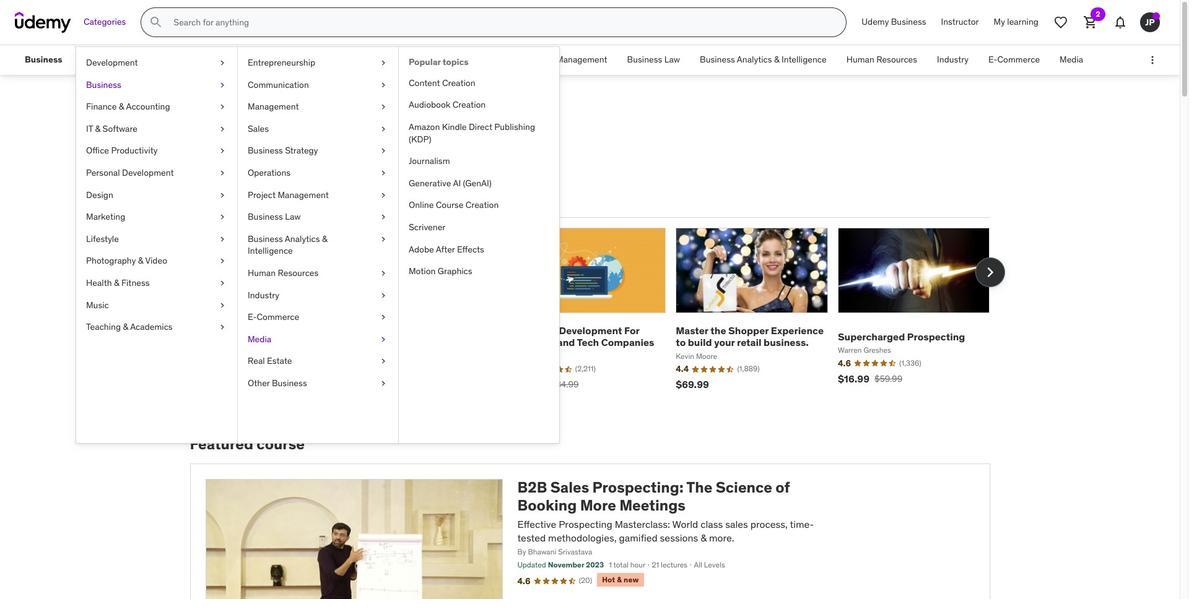 Task type: locate. For each thing, give the bounding box(es) containing it.
1 vertical spatial operations
[[248, 167, 291, 178]]

0 horizontal spatial industry
[[248, 290, 279, 301]]

course
[[257, 435, 305, 454]]

xsmall image for business strategy
[[379, 145, 389, 157]]

you
[[296, 158, 322, 177]]

xsmall image inside it & software link
[[218, 123, 227, 135]]

to inside master the shopper experience to build your retail business.
[[676, 337, 686, 349]]

0 vertical spatial human resources link
[[837, 45, 928, 75]]

entrepreneurship link
[[83, 45, 171, 75], [238, 52, 398, 74]]

0 horizontal spatial commerce
[[257, 312, 299, 323]]

xsmall image inside other business link
[[379, 378, 389, 390]]

xsmall image inside lifestyle "link"
[[218, 233, 227, 246]]

your
[[715, 337, 735, 349]]

xsmall image inside real estate link
[[379, 356, 389, 368]]

udemy
[[862, 16, 889, 27]]

1 vertical spatial business analytics & intelligence
[[248, 233, 328, 257]]

supercharged
[[838, 331, 906, 343]]

xsmall image inside sales link
[[379, 123, 389, 135]]

1 horizontal spatial strategy
[[411, 54, 444, 65]]

0 horizontal spatial e-commerce
[[248, 312, 299, 323]]

0 horizontal spatial human resources link
[[238, 263, 398, 285]]

0 horizontal spatial law
[[285, 211, 301, 223]]

motion graphics
[[409, 266, 473, 277]]

1 horizontal spatial communication
[[248, 79, 309, 90]]

1 horizontal spatial business link
[[76, 74, 237, 96]]

xsmall image inside business link
[[218, 79, 227, 91]]

0 vertical spatial human resources
[[847, 54, 918, 65]]

xsmall image for e-commerce
[[379, 312, 389, 324]]

retail
[[737, 337, 762, 349]]

xsmall image for human resources
[[379, 268, 389, 280]]

1 vertical spatial human resources link
[[238, 263, 398, 285]]

notifications image
[[1114, 15, 1128, 30]]

new
[[624, 576, 639, 585]]

to
[[251, 158, 266, 177], [676, 337, 686, 349]]

0 vertical spatial creation
[[442, 77, 476, 88]]

sales for sales courses
[[190, 104, 242, 130]]

e-commerce down my learning "link"
[[989, 54, 1041, 65]]

business.
[[764, 337, 809, 349]]

xsmall image inside 'e-commerce' link
[[379, 312, 389, 324]]

& inside b2b sales prospecting: the science of booking more meetings effective prospecting masterclass: world class sales process, time- tested methodologies, gamified sessions & more. by bhawani srivastava
[[701, 532, 707, 545]]

development inside 'link'
[[122, 167, 174, 178]]

& for it & software
[[95, 123, 101, 134]]

xsmall image inside media link
[[379, 334, 389, 346]]

xsmall image inside photography & video link
[[218, 256, 227, 268]]

xsmall image for project management
[[379, 189, 389, 201]]

0 vertical spatial media link
[[1050, 45, 1094, 75]]

xsmall image inside personal development 'link'
[[218, 167, 227, 179]]

xsmall image inside operations link
[[379, 167, 389, 179]]

amazon kindle direct publishing (kdp) link
[[399, 116, 560, 151]]

0 horizontal spatial prospecting
[[559, 518, 613, 531]]

resources
[[877, 54, 918, 65], [278, 268, 319, 279]]

srivastava
[[558, 548, 593, 557]]

instructor link
[[934, 7, 987, 37]]

0 vertical spatial industry
[[938, 54, 969, 65]]

popular
[[218, 195, 255, 208]]

wishlist image
[[1054, 15, 1069, 30]]

operations link down the search for anything text field
[[454, 45, 517, 75]]

1 vertical spatial commerce
[[257, 312, 299, 323]]

1 horizontal spatial industry
[[938, 54, 969, 65]]

1 vertical spatial analytics
[[285, 233, 320, 245]]

hot & new
[[602, 576, 639, 585]]

management link
[[252, 45, 323, 75], [238, 96, 398, 118]]

motion graphics link
[[399, 261, 560, 283]]

xsmall image inside health & fitness link
[[218, 278, 227, 290]]

entrepreneurship up sales courses
[[248, 57, 316, 68]]

21 lectures
[[652, 561, 688, 570]]

to left get
[[251, 158, 266, 177]]

real estate link
[[238, 351, 398, 373]]

1 horizontal spatial analytics
[[737, 54, 772, 65]]

total
[[614, 561, 629, 570]]

strategy up content
[[411, 54, 444, 65]]

xsmall image for lifestyle
[[218, 233, 227, 246]]

it & software link
[[76, 118, 237, 140]]

1 horizontal spatial operations
[[464, 54, 507, 65]]

1 vertical spatial development
[[122, 167, 174, 178]]

1 horizontal spatial e-
[[989, 54, 998, 65]]

0 vertical spatial courses
[[246, 104, 327, 130]]

0 vertical spatial strategy
[[411, 54, 444, 65]]

0 vertical spatial project
[[527, 54, 554, 65]]

and
[[558, 337, 575, 349]]

business analytics & intelligence link
[[690, 45, 837, 75], [238, 229, 398, 263]]

audiobook creation
[[409, 99, 486, 111]]

media down wishlist image
[[1060, 54, 1084, 65]]

business link
[[15, 45, 72, 75], [76, 74, 237, 96]]

supercharged prospecting link
[[838, 331, 966, 343]]

industry
[[938, 54, 969, 65], [248, 290, 279, 301]]

submit search image
[[149, 15, 164, 30]]

0 horizontal spatial intelligence
[[248, 246, 293, 257]]

0 horizontal spatial e-
[[248, 312, 257, 323]]

1 vertical spatial prospecting
[[559, 518, 613, 531]]

prospecting inside b2b sales prospecting: the science of booking more meetings effective prospecting masterclass: world class sales process, time- tested methodologies, gamified sessions & more. by bhawani srivastava
[[559, 518, 613, 531]]

1 vertical spatial human
[[248, 268, 276, 279]]

health
[[86, 278, 112, 289]]

0 horizontal spatial business analytics & intelligence
[[248, 233, 328, 257]]

xsmall image for entrepreneurship
[[379, 57, 389, 69]]

creation down generative ai  (genai) link
[[466, 200, 499, 211]]

you have alerts image
[[1153, 12, 1161, 20]]

operations link
[[454, 45, 517, 75], [238, 162, 398, 184]]

trending button
[[267, 187, 314, 217]]

0 vertical spatial prospecting
[[908, 331, 966, 343]]

0 horizontal spatial communication
[[181, 54, 242, 65]]

commerce down my learning "link"
[[998, 54, 1041, 65]]

xsmall image inside teaching & academics link
[[218, 322, 227, 334]]

2 link
[[1076, 7, 1106, 37]]

& for finance & accounting
[[119, 101, 124, 112]]

e-commerce link down my learning "link"
[[979, 45, 1050, 75]]

management
[[262, 54, 313, 65], [557, 54, 608, 65], [248, 101, 299, 112], [278, 189, 329, 201]]

xsmall image for music
[[218, 300, 227, 312]]

entrepreneurship for right entrepreneurship link
[[248, 57, 316, 68]]

e-commerce link up real estate link
[[238, 307, 398, 329]]

startups
[[514, 337, 555, 349]]

bhawani
[[528, 548, 557, 557]]

0 horizontal spatial project management link
[[238, 184, 398, 206]]

xsmall image
[[379, 57, 389, 69], [379, 79, 389, 91], [218, 101, 227, 113], [379, 145, 389, 157], [218, 167, 227, 179], [218, 189, 227, 201], [379, 189, 389, 201], [379, 233, 389, 246], [379, 268, 389, 280], [379, 312, 389, 324], [218, 322, 227, 334], [379, 356, 389, 368]]

xsmall image for marketing
[[218, 211, 227, 224]]

most popular
[[192, 195, 255, 208]]

operations link up the trending
[[238, 162, 398, 184]]

& for teaching & academics
[[123, 322, 128, 333]]

law for rightmost business law link
[[665, 54, 680, 65]]

0 horizontal spatial resources
[[278, 268, 319, 279]]

teaching & academics
[[86, 322, 173, 333]]

business strategy up courses to get you started at the top left of the page
[[248, 145, 318, 156]]

xsmall image inside "finance & accounting" link
[[218, 101, 227, 113]]

0 vertical spatial resources
[[877, 54, 918, 65]]

xsmall image for finance & accounting
[[218, 101, 227, 113]]

0 horizontal spatial business strategy
[[248, 145, 318, 156]]

0 horizontal spatial e-commerce link
[[238, 307, 398, 329]]

xsmall image for teaching & academics
[[218, 322, 227, 334]]

xsmall image inside marketing link
[[218, 211, 227, 224]]

e- up real
[[248, 312, 257, 323]]

entrepreneurship
[[93, 54, 161, 65], [248, 57, 316, 68]]

1 vertical spatial business analytics & intelligence link
[[238, 229, 398, 263]]

&
[[775, 54, 780, 65], [119, 101, 124, 112], [95, 123, 101, 134], [322, 233, 328, 245], [138, 256, 143, 267], [114, 278, 119, 289], [123, 322, 128, 333], [701, 532, 707, 545], [617, 576, 622, 585]]

xsmall image for office productivity
[[218, 145, 227, 157]]

0 horizontal spatial operations link
[[238, 162, 398, 184]]

& for health & fitness
[[114, 278, 119, 289]]

1 horizontal spatial entrepreneurship
[[248, 57, 316, 68]]

1 horizontal spatial to
[[676, 337, 686, 349]]

commerce for the topmost 'e-commerce' link
[[998, 54, 1041, 65]]

0 horizontal spatial human
[[248, 268, 276, 279]]

1 horizontal spatial human resources link
[[837, 45, 928, 75]]

1 horizontal spatial law
[[665, 54, 680, 65]]

popular topics
[[409, 56, 469, 68]]

0 vertical spatial media
[[1060, 54, 1084, 65]]

it & software
[[86, 123, 138, 134]]

it
[[86, 123, 93, 134]]

1 vertical spatial business law
[[248, 211, 301, 223]]

development inside business development for startups and tech companies
[[559, 325, 622, 337]]

scrivener
[[409, 222, 446, 233]]

xsmall image for real estate
[[379, 356, 389, 368]]

operations up content creation link
[[464, 54, 507, 65]]

categories button
[[76, 7, 133, 37]]

2 horizontal spatial sales
[[551, 478, 589, 498]]

companies
[[602, 337, 655, 349]]

xsmall image inside business law link
[[379, 211, 389, 224]]

xsmall image for it & software
[[218, 123, 227, 135]]

topics
[[443, 56, 469, 68]]

udemy business
[[862, 16, 927, 27]]

e-commerce up real estate
[[248, 312, 299, 323]]

0 horizontal spatial media
[[248, 334, 272, 345]]

0 vertical spatial business strategy
[[374, 54, 444, 65]]

courses up courses to get you started at the top left of the page
[[246, 104, 327, 130]]

business strategy link
[[364, 45, 454, 75], [238, 140, 398, 162]]

to left build
[[676, 337, 686, 349]]

2023
[[586, 561, 604, 570]]

1 horizontal spatial project
[[527, 54, 554, 65]]

creation for audiobook creation
[[453, 99, 486, 111]]

1 horizontal spatial human resources
[[847, 54, 918, 65]]

courses up most popular
[[190, 158, 248, 177]]

office
[[86, 145, 109, 156]]

entrepreneurship down categories dropdown button
[[93, 54, 161, 65]]

human
[[847, 54, 875, 65], [248, 268, 276, 279]]

project management
[[527, 54, 608, 65], [248, 189, 329, 201]]

xsmall image inside design link
[[218, 189, 227, 201]]

1 horizontal spatial e-commerce link
[[979, 45, 1050, 75]]

e-
[[989, 54, 998, 65], [248, 312, 257, 323]]

after
[[436, 244, 455, 255]]

communication link
[[171, 45, 252, 75], [238, 74, 398, 96]]

strategy up you
[[285, 145, 318, 156]]

featured course
[[190, 435, 305, 454]]

creation down topics
[[442, 77, 476, 88]]

operations up the trending
[[248, 167, 291, 178]]

arrow pointing to subcategory menu links image
[[72, 45, 83, 75]]

project down get
[[248, 189, 276, 201]]

xsmall image inside music link
[[218, 300, 227, 312]]

xsmall image inside the development link
[[218, 57, 227, 69]]

0 horizontal spatial media link
[[238, 329, 398, 351]]

commerce for the leftmost 'e-commerce' link
[[257, 312, 299, 323]]

2 vertical spatial development
[[559, 325, 622, 337]]

business link down "udemy" image
[[15, 45, 72, 75]]

media up real
[[248, 334, 272, 345]]

1 horizontal spatial intelligence
[[782, 54, 827, 65]]

(kdp)
[[409, 134, 432, 145]]

1 vertical spatial e-commerce
[[248, 312, 299, 323]]

1 horizontal spatial e-commerce
[[989, 54, 1041, 65]]

1 horizontal spatial operations link
[[454, 45, 517, 75]]

video
[[145, 256, 167, 267]]

0 vertical spatial law
[[665, 54, 680, 65]]

courses to get you started
[[190, 158, 376, 177]]

project
[[527, 54, 554, 65], [248, 189, 276, 201]]

media
[[1060, 54, 1084, 65], [248, 334, 272, 345]]

& for hot & new
[[617, 576, 622, 585]]

1 vertical spatial media
[[248, 334, 272, 345]]

carousel element
[[190, 228, 1005, 407]]

business link up "accounting"
[[76, 74, 237, 96]]

1 horizontal spatial commerce
[[998, 54, 1041, 65]]

sales for sales
[[248, 123, 269, 134]]

xsmall image for communication
[[379, 79, 389, 91]]

0 horizontal spatial business law
[[248, 211, 301, 223]]

photography
[[86, 256, 136, 267]]

build
[[688, 337, 712, 349]]

media link down wishlist image
[[1050, 45, 1094, 75]]

e- down my
[[989, 54, 998, 65]]

e-commerce link
[[979, 45, 1050, 75], [238, 307, 398, 329]]

1 vertical spatial e-commerce link
[[238, 307, 398, 329]]

0 vertical spatial commerce
[[998, 54, 1041, 65]]

1 horizontal spatial sales
[[248, 123, 269, 134]]

business inside business development for startups and tech companies
[[514, 325, 557, 337]]

xsmall image for management
[[379, 101, 389, 113]]

1 vertical spatial creation
[[453, 99, 486, 111]]

0 vertical spatial communication
[[181, 54, 242, 65]]

business strategy up content
[[374, 54, 444, 65]]

fitness
[[121, 278, 150, 289]]

0 vertical spatial project management link
[[517, 45, 618, 75]]

1 vertical spatial e-
[[248, 312, 257, 323]]

1 vertical spatial industry link
[[238, 285, 398, 307]]

creation inside content creation link
[[442, 77, 476, 88]]

xsmall image for personal development
[[218, 167, 227, 179]]

sales
[[190, 104, 242, 130], [248, 123, 269, 134], [551, 478, 589, 498]]

1 horizontal spatial project management
[[527, 54, 608, 65]]

business law for business law link to the bottom
[[248, 211, 301, 223]]

1 vertical spatial media link
[[238, 329, 398, 351]]

more.
[[710, 532, 735, 545]]

creation inside audiobook creation link
[[453, 99, 486, 111]]

0 vertical spatial e-commerce link
[[979, 45, 1050, 75]]

xsmall image inside office productivity link
[[218, 145, 227, 157]]

media link up other business link
[[238, 329, 398, 351]]

1 vertical spatial project management
[[248, 189, 329, 201]]

business analytics & intelligence
[[700, 54, 827, 65], [248, 233, 328, 257]]

content creation link
[[399, 72, 560, 94]]

xsmall image
[[218, 57, 227, 69], [218, 79, 227, 91], [379, 101, 389, 113], [218, 123, 227, 135], [379, 123, 389, 135], [218, 145, 227, 157], [379, 167, 389, 179], [218, 211, 227, 224], [379, 211, 389, 224], [218, 233, 227, 246], [218, 256, 227, 268], [218, 278, 227, 290], [379, 290, 389, 302], [218, 300, 227, 312], [379, 334, 389, 346], [379, 378, 389, 390]]

commerce up estate
[[257, 312, 299, 323]]

2
[[1096, 9, 1101, 19]]

0 vertical spatial operations
[[464, 54, 507, 65]]

0 vertical spatial e-commerce
[[989, 54, 1041, 65]]

1 horizontal spatial business law
[[627, 54, 680, 65]]

1 horizontal spatial media
[[1060, 54, 1084, 65]]

project down the search for anything text field
[[527, 54, 554, 65]]

instructor
[[942, 16, 979, 27]]

0 horizontal spatial business law link
[[238, 206, 398, 229]]

courses
[[246, 104, 327, 130], [190, 158, 248, 177]]

creation down content creation link
[[453, 99, 486, 111]]

online
[[409, 200, 434, 211]]

0 vertical spatial business law
[[627, 54, 680, 65]]



Task type: describe. For each thing, give the bounding box(es) containing it.
most
[[192, 195, 216, 208]]

next image
[[981, 263, 1000, 283]]

media for bottommost media link
[[248, 334, 272, 345]]

sessions
[[660, 532, 699, 545]]

e- for the topmost 'e-commerce' link
[[989, 54, 998, 65]]

1 horizontal spatial industry link
[[928, 45, 979, 75]]

1 vertical spatial resources
[[278, 268, 319, 279]]

prospecting inside carousel element
[[908, 331, 966, 343]]

estate
[[267, 356, 292, 367]]

0 vertical spatial business analytics & intelligence
[[700, 54, 827, 65]]

1 total hour
[[609, 561, 646, 570]]

productivity
[[111, 145, 158, 156]]

motion
[[409, 266, 436, 277]]

kindle
[[442, 121, 467, 133]]

e-commerce for the leftmost 'e-commerce' link
[[248, 312, 299, 323]]

amazon
[[409, 121, 440, 133]]

21
[[652, 561, 659, 570]]

media element
[[398, 47, 560, 444]]

health & fitness
[[86, 278, 150, 289]]

of
[[776, 478, 790, 498]]

creation for content creation
[[442, 77, 476, 88]]

0 vertical spatial business strategy link
[[364, 45, 454, 75]]

& for photography & video
[[138, 256, 143, 267]]

generative ai  (genai)
[[409, 178, 492, 189]]

health & fitness link
[[76, 273, 237, 295]]

journalism link
[[399, 151, 560, 173]]

online course creation
[[409, 200, 499, 211]]

1 horizontal spatial resources
[[877, 54, 918, 65]]

xsmall image for industry
[[379, 290, 389, 302]]

other business
[[248, 378, 307, 389]]

xsmall image for sales
[[379, 123, 389, 135]]

business law for rightmost business law link
[[627, 54, 680, 65]]

scrivener link
[[399, 217, 560, 239]]

1 vertical spatial management link
[[238, 96, 398, 118]]

tested
[[518, 532, 546, 545]]

xsmall image for health & fitness
[[218, 278, 227, 290]]

0 horizontal spatial project management
[[248, 189, 329, 201]]

business development for startups and tech companies
[[514, 325, 655, 349]]

adobe after effects
[[409, 244, 485, 255]]

generative
[[409, 178, 451, 189]]

marketing link
[[76, 206, 237, 229]]

xsmall image for operations
[[379, 167, 389, 179]]

sales inside b2b sales prospecting: the science of booking more meetings effective prospecting masterclass: world class sales process, time- tested methodologies, gamified sessions & more. by bhawani srivastava
[[551, 478, 589, 498]]

xsmall image for business law
[[379, 211, 389, 224]]

the
[[687, 478, 713, 498]]

photography & video
[[86, 256, 167, 267]]

adobe
[[409, 244, 434, 255]]

1 vertical spatial project management link
[[238, 184, 398, 206]]

xsmall image for business
[[218, 79, 227, 91]]

business inside 'link'
[[892, 16, 927, 27]]

effective
[[518, 518, 557, 531]]

for
[[625, 325, 640, 337]]

1 vertical spatial communication
[[248, 79, 309, 90]]

meetings
[[620, 496, 686, 516]]

1 horizontal spatial entrepreneurship link
[[238, 52, 398, 74]]

b2b
[[518, 478, 547, 498]]

more subcategory menu links image
[[1147, 54, 1159, 66]]

publishing
[[495, 121, 535, 133]]

personal
[[86, 167, 120, 178]]

0 vertical spatial business analytics & intelligence link
[[690, 45, 837, 75]]

xsmall image for photography & video
[[218, 256, 227, 268]]

jp
[[1146, 16, 1156, 28]]

0 vertical spatial to
[[251, 158, 266, 177]]

xsmall image for other business
[[379, 378, 389, 390]]

personal development
[[86, 167, 174, 178]]

content
[[409, 77, 440, 88]]

sales courses
[[190, 104, 327, 130]]

media for top media link
[[1060, 54, 1084, 65]]

Search for anything text field
[[171, 12, 832, 33]]

marketing
[[86, 211, 125, 223]]

0 horizontal spatial project
[[248, 189, 276, 201]]

1 vertical spatial strategy
[[285, 145, 318, 156]]

1 horizontal spatial business law link
[[618, 45, 690, 75]]

xsmall image for business analytics & intelligence
[[379, 233, 389, 246]]

intelligence inside business analytics & intelligence
[[248, 246, 293, 257]]

operations for operations link to the top
[[464, 54, 507, 65]]

0 vertical spatial operations link
[[454, 45, 517, 75]]

music
[[86, 300, 109, 311]]

master the shopper experience to build your retail business. link
[[676, 325, 824, 349]]

world
[[673, 518, 699, 531]]

0 vertical spatial analytics
[[737, 54, 772, 65]]

sales link
[[238, 118, 398, 140]]

1 horizontal spatial human
[[847, 54, 875, 65]]

e- for the leftmost 'e-commerce' link
[[248, 312, 257, 323]]

1 horizontal spatial project management link
[[517, 45, 618, 75]]

photography & video link
[[76, 251, 237, 273]]

0 horizontal spatial business link
[[15, 45, 72, 75]]

master
[[676, 325, 709, 337]]

office productivity
[[86, 145, 158, 156]]

1 vertical spatial business strategy
[[248, 145, 318, 156]]

human resources for the top human resources link
[[847, 54, 918, 65]]

0 horizontal spatial analytics
[[285, 233, 320, 245]]

all
[[694, 561, 703, 570]]

entrepreneurship for left entrepreneurship link
[[93, 54, 161, 65]]

accounting
[[126, 101, 170, 112]]

1
[[609, 561, 612, 570]]

development for personal
[[122, 167, 174, 178]]

0 vertical spatial intelligence
[[782, 54, 827, 65]]

e-commerce for the topmost 'e-commerce' link
[[989, 54, 1041, 65]]

finance
[[86, 101, 117, 112]]

experience
[[771, 325, 824, 337]]

& inside business analytics & intelligence
[[322, 233, 328, 245]]

human resources for the left human resources link
[[248, 268, 319, 279]]

development for business
[[559, 325, 622, 337]]

finance & accounting
[[86, 101, 170, 112]]

the
[[711, 325, 727, 337]]

shopping cart with 2 items image
[[1084, 15, 1099, 30]]

direct
[[469, 121, 493, 133]]

tech
[[577, 337, 599, 349]]

creation inside online course creation link
[[466, 200, 499, 211]]

my learning link
[[987, 7, 1047, 37]]

music link
[[76, 295, 237, 317]]

law for business law link to the bottom
[[285, 211, 301, 223]]

science
[[716, 478, 773, 498]]

jp link
[[1136, 7, 1166, 37]]

teaching
[[86, 322, 121, 333]]

other
[[248, 378, 270, 389]]

0 horizontal spatial business analytics & intelligence link
[[238, 229, 398, 263]]

levels
[[704, 561, 726, 570]]

udemy image
[[15, 12, 71, 33]]

supercharged prospecting
[[838, 331, 966, 343]]

popular
[[409, 56, 441, 68]]

prospecting:
[[593, 478, 684, 498]]

booking
[[518, 496, 577, 516]]

november
[[548, 561, 585, 570]]

0 horizontal spatial industry link
[[238, 285, 398, 307]]

1 vertical spatial business strategy link
[[238, 140, 398, 162]]

4.6
[[518, 576, 531, 587]]

0 vertical spatial development
[[86, 57, 138, 68]]

0 vertical spatial management link
[[252, 45, 323, 75]]

updated
[[518, 561, 546, 570]]

business development for startups and tech companies link
[[514, 325, 655, 349]]

xsmall image for design
[[218, 189, 227, 201]]

1 vertical spatial courses
[[190, 158, 248, 177]]

0 horizontal spatial entrepreneurship link
[[83, 45, 171, 75]]

1 vertical spatial industry
[[248, 290, 279, 301]]

udemy business link
[[855, 7, 934, 37]]

lifestyle link
[[76, 229, 237, 251]]

xsmall image for media
[[379, 334, 389, 346]]

audiobook
[[409, 99, 451, 111]]

sales
[[726, 518, 748, 531]]

1 horizontal spatial business strategy
[[374, 54, 444, 65]]

1 vertical spatial business law link
[[238, 206, 398, 229]]

methodologies,
[[548, 532, 617, 545]]

operations for bottom operations link
[[248, 167, 291, 178]]

teaching & academics link
[[76, 317, 237, 339]]

featured
[[190, 435, 253, 454]]

content creation
[[409, 77, 476, 88]]

most popular button
[[190, 187, 257, 217]]

1 vertical spatial operations link
[[238, 162, 398, 184]]

xsmall image for development
[[218, 57, 227, 69]]



Task type: vqa. For each thing, say whether or not it's contained in the screenshot.
the bottommost Human
yes



